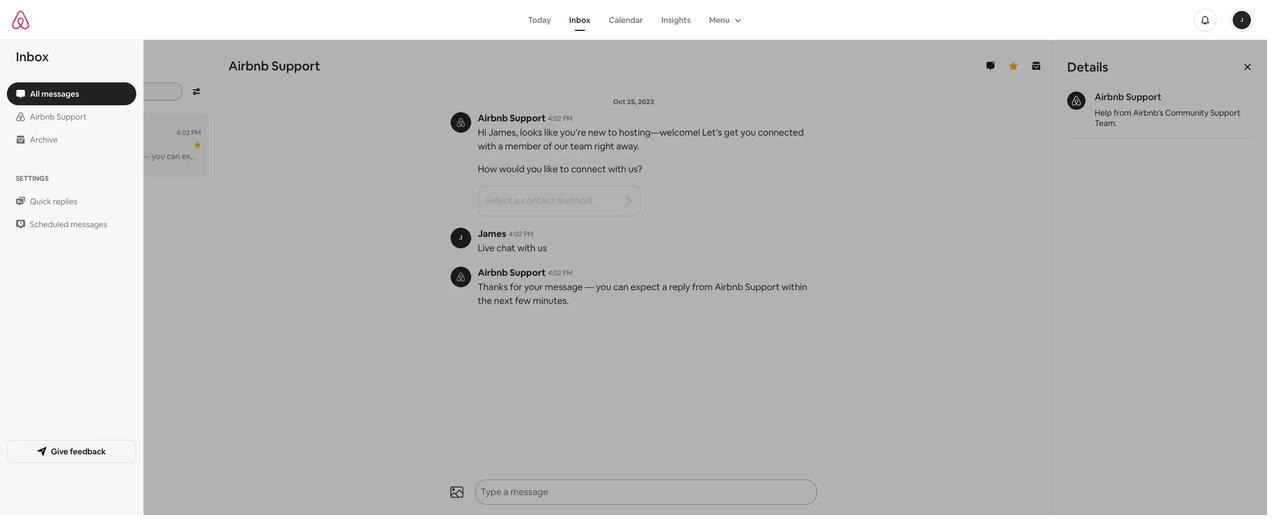 Task type: vqa. For each thing, say whether or not it's contained in the screenshot.
Toronto,
no



Task type: locate. For each thing, give the bounding box(es) containing it.
0 vertical spatial minutes.
[[387, 151, 418, 162]]

1 vertical spatial to
[[560, 163, 570, 175]]

0 vertical spatial expect
[[182, 151, 208, 162]]

1 vertical spatial can
[[614, 281, 629, 293]]

next
[[353, 151, 369, 162], [494, 295, 513, 307]]

1 vertical spatial reply
[[670, 281, 691, 293]]

let's
[[703, 127, 723, 139]]

select to open user profile for james image
[[451, 228, 471, 249]]

0 vertical spatial within
[[314, 151, 337, 162]]

thanks down live at the top left of page
[[478, 281, 508, 293]]

conversation with airbnb support heading
[[229, 58, 966, 74]]

thanks for your message — you can expect a reply from airbnb support within the next few minutes.
[[48, 151, 418, 162]]

menu
[[710, 15, 730, 25]]

0 vertical spatial with
[[478, 140, 496, 152]]

from
[[1114, 108, 1132, 118], [236, 151, 254, 162], [693, 281, 713, 293]]

0 horizontal spatial few
[[371, 151, 385, 162]]

1 horizontal spatial few
[[515, 295, 531, 307]]

1 vertical spatial all
[[30, 89, 40, 99]]

1 vertical spatial —
[[585, 281, 594, 293]]

few
[[371, 151, 385, 162], [515, 295, 531, 307]]

insights link
[[653, 9, 700, 31]]

messages for all messages button
[[41, 89, 79, 99]]

help
[[1096, 108, 1113, 118]]

1 horizontal spatial next
[[494, 295, 513, 307]]

1 horizontal spatial your
[[525, 281, 543, 293]]

all messages heading
[[32, 58, 109, 74]]

support
[[272, 58, 320, 74], [1127, 91, 1162, 103], [1211, 108, 1241, 118], [57, 112, 87, 122], [510, 112, 546, 124], [75, 140, 105, 150], [282, 151, 313, 162], [510, 267, 546, 279], [746, 281, 780, 293]]

1 horizontal spatial message
[[545, 281, 583, 293]]

you inside airbnb support 4:02 pm thanks for your message — you can expect a reply from airbnb support within the next few minutes.
[[596, 281, 612, 293]]

messages
[[50, 58, 109, 74], [41, 89, 79, 99], [71, 219, 107, 230]]

expect
[[182, 151, 208, 162], [631, 281, 661, 293]]

2 horizontal spatial a
[[663, 281, 668, 293]]

0 horizontal spatial within
[[314, 151, 337, 162]]

25,
[[627, 97, 637, 107]]

james
[[478, 228, 507, 240]]

can
[[167, 151, 180, 162], [614, 281, 629, 293]]

message from airbnb support image
[[451, 112, 471, 133], [451, 267, 471, 288], [451, 267, 471, 288]]

0 horizontal spatial thanks
[[48, 151, 75, 162]]

all messages up all messages button
[[32, 58, 109, 74]]

0 vertical spatial your
[[89, 151, 105, 162]]

messages up all messages button
[[50, 58, 109, 74]]

1 vertical spatial minutes.
[[533, 295, 569, 307]]

message from airbnb support image inside airbnb support sent hi james, looks like you're new to hosting—welcome! let's get you connected with a member of our team right away.. sent oct 25, 2023, 4:02 pm group
[[451, 112, 471, 133]]

airbnb support 4:02 pm thanks for your message — you can expect a reply from airbnb support within the next few minutes.
[[478, 267, 808, 307]]

with inside "airbnb support 4:02 pm hi james, looks like you're new to hosting—welcome! let's get you connected with a member of our team right away."
[[478, 140, 496, 152]]

1 vertical spatial few
[[515, 295, 531, 307]]

like inside "airbnb support 4:02 pm hi james, looks like you're new to hosting—welcome! let's get you connected with a member of our team right away."
[[545, 127, 559, 139]]

1 horizontal spatial thanks
[[478, 281, 508, 293]]

2 vertical spatial with
[[518, 242, 536, 254]]

0 vertical spatial thanks
[[48, 151, 75, 162]]

0 horizontal spatial your
[[89, 151, 105, 162]]

like down of
[[544, 163, 558, 175]]

oct
[[613, 97, 626, 107]]

0 horizontal spatial from
[[236, 151, 254, 162]]

your down airbnb support button
[[89, 151, 105, 162]]

inbox up all messages button
[[16, 49, 49, 65]]

1 horizontal spatial within
[[782, 281, 808, 293]]

connected
[[759, 127, 804, 139]]

0 vertical spatial for
[[76, 151, 87, 162]]

thanks inside airbnb support 4:02 pm thanks for your message — you can expect a reply from airbnb support within the next few minutes.
[[478, 281, 508, 293]]

1 vertical spatial thanks
[[478, 281, 508, 293]]

airbnb inside button
[[30, 112, 55, 122]]

0 horizontal spatial next
[[353, 151, 369, 162]]

all up all messages button
[[32, 58, 47, 74]]

0 vertical spatial to
[[608, 127, 618, 139]]

new
[[588, 127, 606, 139]]

1 vertical spatial airbnb support
[[30, 112, 87, 122]]

like
[[545, 127, 559, 139], [544, 163, 558, 175]]

for down the chat
[[510, 281, 523, 293]]

2023
[[639, 97, 654, 107]]

a
[[498, 140, 503, 152], [210, 151, 214, 162], [663, 281, 668, 293]]

0 vertical spatial like
[[545, 127, 559, 139]]

1 horizontal spatial the
[[478, 295, 492, 307]]

1 vertical spatial all messages
[[30, 89, 79, 99]]

1 vertical spatial from
[[236, 151, 254, 162]]

0 horizontal spatial can
[[167, 151, 180, 162]]

0 vertical spatial message
[[107, 151, 140, 162]]

reply
[[216, 151, 234, 162], [670, 281, 691, 293]]

pm inside "airbnb support 4:02 pm hi james, looks like you're new to hosting—welcome! let's get you connected with a member of our team right away."
[[563, 114, 573, 123]]

2 vertical spatial messages
[[71, 219, 107, 230]]

0 vertical spatial all messages
[[32, 58, 109, 74]]

4:02
[[548, 114, 562, 123], [176, 128, 190, 138], [509, 230, 523, 239], [548, 269, 562, 278]]

expect inside airbnb support 4:02 pm thanks for your message — you can expect a reply from airbnb support within the next few minutes.
[[631, 281, 661, 293]]

archive
[[30, 135, 58, 145]]

to down the "our" on the top left
[[560, 163, 570, 175]]

1 horizontal spatial with
[[518, 242, 536, 254]]

1 vertical spatial message
[[545, 281, 583, 293]]

pm
[[563, 114, 573, 123], [191, 128, 201, 138], [524, 230, 534, 239], [563, 269, 573, 278]]

to
[[608, 127, 618, 139], [560, 163, 570, 175]]

within
[[314, 151, 337, 162], [782, 281, 808, 293]]

1 vertical spatial expect
[[631, 281, 661, 293]]

1 horizontal spatial inbox
[[570, 15, 591, 25]]

0 horizontal spatial with
[[478, 140, 496, 152]]

with left us
[[518, 242, 536, 254]]

details element
[[1053, 40, 1268, 153]]

0 vertical spatial next
[[353, 151, 369, 162]]

scheduled
[[30, 219, 69, 230]]

from inside airbnb support help from airbnb's community support team.
[[1114, 108, 1132, 118]]

—
[[142, 151, 150, 162], [585, 281, 594, 293]]

1 horizontal spatial to
[[608, 127, 618, 139]]

messages up airbnb support button
[[41, 89, 79, 99]]

support inside button
[[57, 112, 87, 122]]

main navigation menu image
[[1234, 11, 1252, 29]]

1 horizontal spatial a
[[498, 140, 503, 152]]

james button
[[478, 228, 507, 241]]

1 vertical spatial like
[[544, 163, 558, 175]]

the inside airbnb support 4:02 pm thanks for your message — you can expect a reply from airbnb support within the next few minutes.
[[478, 295, 492, 307]]

1 vertical spatial for
[[510, 281, 523, 293]]

for
[[76, 151, 87, 162], [510, 281, 523, 293]]

0 vertical spatial from
[[1114, 108, 1132, 118]]

all messages inside button
[[30, 89, 79, 99]]

thanks
[[48, 151, 75, 162], [478, 281, 508, 293]]

to right new
[[608, 127, 618, 139]]

1 like from the top
[[545, 127, 559, 139]]

from inside airbnb support 4:02 pm thanks for your message — you can expect a reply from airbnb support within the next few minutes.
[[693, 281, 713, 293]]

0 horizontal spatial to
[[560, 163, 570, 175]]

all up airbnb support button
[[30, 89, 40, 99]]

0 vertical spatial messages
[[50, 58, 109, 74]]

messages for scheduled messages button
[[71, 219, 107, 230]]

support inside "airbnb support 4:02 pm hi james, looks like you're new to hosting—welcome! let's get you connected with a member of our team right away."
[[510, 112, 546, 124]]

all messages
[[32, 58, 109, 74], [30, 89, 79, 99]]

0 horizontal spatial minutes.
[[387, 151, 418, 162]]

1 vertical spatial messages
[[41, 89, 79, 99]]

airbnb support image inside details element
[[1068, 92, 1086, 110]]

2 like from the top
[[544, 163, 558, 175]]

0 vertical spatial inbox
[[570, 15, 591, 25]]

airbnb
[[229, 58, 269, 74], [1096, 91, 1125, 103], [30, 112, 55, 122], [478, 112, 508, 124], [48, 140, 73, 150], [256, 151, 281, 162], [478, 267, 508, 279], [715, 281, 744, 293]]

1 horizontal spatial expect
[[631, 281, 661, 293]]

0 horizontal spatial the
[[338, 151, 351, 162]]

get
[[725, 127, 739, 139]]

pm inside airbnb support 4:02 pm thanks for your message — you can expect a reply from airbnb support within the next few minutes.
[[563, 269, 573, 278]]

your
[[89, 151, 105, 162], [525, 281, 543, 293]]

with left us?
[[609, 163, 627, 175]]

the
[[338, 151, 351, 162], [478, 295, 492, 307]]

airbnb support image
[[1068, 92, 1086, 110], [14, 131, 41, 159], [14, 131, 41, 159]]

with
[[478, 140, 496, 152], [609, 163, 627, 175], [518, 242, 536, 254]]

0 horizontal spatial —
[[142, 151, 150, 162]]

2 horizontal spatial with
[[609, 163, 627, 175]]

1 vertical spatial your
[[525, 281, 543, 293]]

quick replies button
[[7, 190, 136, 213]]

for down airbnb support button
[[76, 151, 87, 162]]

messages down the quick replies button
[[71, 219, 107, 230]]

with down 'hi'
[[478, 140, 496, 152]]

community
[[1166, 108, 1209, 118]]

1 horizontal spatial minutes.
[[533, 295, 569, 307]]

— inside airbnb support 4:02 pm thanks for your message — you can expect a reply from airbnb support within the next few minutes.
[[585, 281, 594, 293]]

0 horizontal spatial inbox
[[16, 49, 49, 65]]

you
[[741, 127, 757, 139], [152, 151, 165, 162], [527, 163, 542, 175], [596, 281, 612, 293]]

1 vertical spatial with
[[609, 163, 627, 175]]

1 horizontal spatial for
[[510, 281, 523, 293]]

1 vertical spatial the
[[478, 295, 492, 307]]

all inside button
[[30, 89, 40, 99]]

give feedback button
[[7, 440, 136, 463]]

airbnb inside airbnb support help from airbnb's community support team.
[[1096, 91, 1125, 103]]

1 vertical spatial within
[[782, 281, 808, 293]]

all messages up airbnb support button
[[30, 89, 79, 99]]

like up of
[[545, 127, 559, 139]]

your down us
[[525, 281, 543, 293]]

1 horizontal spatial —
[[585, 281, 594, 293]]

0 horizontal spatial reply
[[216, 151, 234, 162]]

all
[[32, 58, 47, 74], [30, 89, 40, 99]]

1 horizontal spatial from
[[693, 281, 713, 293]]

how would you like to connect with us?
[[478, 163, 643, 175]]

chat
[[497, 242, 516, 254]]

0 vertical spatial can
[[167, 151, 180, 162]]

right
[[595, 140, 615, 152]]

you're
[[561, 127, 586, 139]]

reply inside airbnb support 4:02 pm thanks for your message — you can expect a reply from airbnb support within the next few minutes.
[[670, 281, 691, 293]]

1 horizontal spatial can
[[614, 281, 629, 293]]

inbox
[[570, 15, 591, 25], [16, 49, 49, 65]]

today link
[[519, 9, 561, 31]]

airbnb support
[[229, 58, 320, 74], [30, 112, 87, 122], [48, 140, 105, 150]]

0 vertical spatial reply
[[216, 151, 234, 162]]

inbox right today link
[[570, 15, 591, 25]]

thanks down archive
[[48, 151, 75, 162]]

your inside airbnb support 4:02 pm thanks for your message — you can expect a reply from airbnb support within the next few minutes.
[[525, 281, 543, 293]]

2 horizontal spatial from
[[1114, 108, 1132, 118]]

1 vertical spatial next
[[494, 295, 513, 307]]

a inside airbnb support 4:02 pm thanks for your message — you can expect a reply from airbnb support within the next few minutes.
[[663, 281, 668, 293]]

2 vertical spatial from
[[693, 281, 713, 293]]

menu button
[[700, 9, 749, 31]]

minutes.
[[387, 151, 418, 162], [533, 295, 569, 307]]

us
[[538, 242, 547, 254]]

message
[[107, 151, 140, 162], [545, 281, 583, 293]]

team
[[571, 140, 593, 152]]

message from airbnb support image for hi
[[451, 112, 471, 133]]

message inside airbnb support 4:02 pm thanks for your message — you can expect a reply from airbnb support within the next few minutes.
[[545, 281, 583, 293]]

1 horizontal spatial reply
[[670, 281, 691, 293]]



Task type: describe. For each thing, give the bounding box(es) containing it.
live
[[478, 242, 495, 254]]

airbnb inside "airbnb support 4:02 pm hi james, looks like you're new to hosting—welcome! let's get you connected with a member of our team right away."
[[478, 112, 508, 124]]

minutes. inside airbnb support 4:02 pm thanks for your message — you can expect a reply from airbnb support within the next few minutes.
[[533, 295, 569, 307]]

our
[[555, 140, 569, 152]]

today
[[528, 15, 551, 25]]

insights
[[662, 15, 691, 25]]

4:02 pm
[[176, 128, 201, 138]]

would
[[499, 163, 525, 175]]

you inside "airbnb support 4:02 pm hi james, looks like you're new to hosting—welcome! let's get you connected with a member of our team right away."
[[741, 127, 757, 139]]

0 vertical spatial all
[[32, 58, 47, 74]]

Search text field
[[34, 86, 175, 97]]

airbnb support sent hi james, looks like you're new to hosting—welcome! let's get you connected with a member of our team right away.. sent oct 25, 2023, 4:02 pm group
[[438, 84, 830, 154]]

Type a message text field
[[476, 481, 796, 504]]

airbnb support inside button
[[30, 112, 87, 122]]

with inside james 4:02 pm live chat with us
[[518, 242, 536, 254]]

hosting—welcome!
[[620, 127, 701, 139]]

2 vertical spatial airbnb support
[[48, 140, 105, 150]]

how
[[478, 163, 497, 175]]

connect
[[572, 163, 607, 175]]

4:02 inside airbnb support 4:02 pm thanks for your message — you can expect a reply from airbnb support within the next few minutes.
[[548, 269, 562, 278]]

to inside "airbnb support 4:02 pm hi james, looks like you're new to hosting—welcome! let's get you connected with a member of our team right away."
[[608, 127, 618, 139]]

inbox link
[[561, 9, 600, 31]]

archive button
[[7, 128, 136, 151]]

4:02 inside "airbnb support 4:02 pm hi james, looks like you're new to hosting—welcome! let's get you connected with a member of our team right away."
[[548, 114, 562, 123]]

star image
[[194, 142, 201, 148]]

0 vertical spatial few
[[371, 151, 385, 162]]

0 vertical spatial —
[[142, 151, 150, 162]]

calendar link
[[600, 9, 653, 31]]

all messages button
[[7, 83, 136, 105]]

james,
[[489, 127, 518, 139]]

looks
[[520, 127, 543, 139]]

message from airbnb support image
[[451, 112, 471, 133]]

member
[[505, 140, 542, 152]]

scheduled messages
[[30, 219, 107, 230]]

james 4:02 pm live chat with us
[[478, 228, 547, 254]]

settings
[[16, 174, 49, 183]]

0 horizontal spatial for
[[76, 151, 87, 162]]

within inside airbnb support 4:02 pm thanks for your message — you can expect a reply from airbnb support within the next few minutes.
[[782, 281, 808, 293]]

4:02 inside james 4:02 pm live chat with us
[[509, 230, 523, 239]]

details
[[1068, 59, 1109, 75]]

calendar
[[609, 15, 643, 25]]

team.
[[1096, 118, 1118, 128]]

can inside airbnb support 4:02 pm thanks for your message — you can expect a reply from airbnb support within the next few minutes.
[[614, 281, 629, 293]]

hi
[[478, 127, 487, 139]]

pm inside james 4:02 pm live chat with us
[[524, 230, 534, 239]]

quick replies
[[30, 197, 77, 207]]

0 horizontal spatial expect
[[182, 151, 208, 162]]

few inside airbnb support 4:02 pm thanks for your message — you can expect a reply from airbnb support within the next few minutes.
[[515, 295, 531, 307]]

message from airbnb support image for thanks
[[451, 267, 471, 288]]

of
[[544, 140, 553, 152]]

0 vertical spatial the
[[338, 151, 351, 162]]

give feedback
[[51, 447, 106, 457]]

us?
[[629, 163, 643, 175]]

0 horizontal spatial message
[[107, 151, 140, 162]]

a inside "airbnb support 4:02 pm hi james, looks like you're new to hosting—welcome! let's get you connected with a member of our team right away."
[[498, 140, 503, 152]]

airbnb's
[[1134, 108, 1164, 118]]

away.
[[617, 140, 640, 152]]

airbnb support button
[[7, 105, 136, 128]]

0 vertical spatial airbnb support
[[229, 58, 320, 74]]

quick
[[30, 197, 51, 207]]

airbnb support help from airbnb's community support team.
[[1096, 91, 1241, 128]]

for inside airbnb support 4:02 pm thanks for your message — you can expect a reply from airbnb support within the next few minutes.
[[510, 281, 523, 293]]

select to open user profile for james image
[[451, 228, 471, 249]]

scheduled messages button
[[7, 213, 136, 236]]

1 vertical spatial inbox
[[16, 49, 49, 65]]

next inside airbnb support 4:02 pm thanks for your message — you can expect a reply from airbnb support within the next few minutes.
[[494, 295, 513, 307]]

airbnb support 4:02 pm hi james, looks like you're new to hosting—welcome! let's get you connected with a member of our team right away.
[[478, 112, 804, 152]]

replies
[[53, 197, 77, 207]]

airbnb support image
[[1068, 92, 1086, 110]]

0 horizontal spatial a
[[210, 151, 214, 162]]

feedback
[[70, 447, 106, 457]]

oct 25, 2023
[[613, 97, 654, 107]]

give
[[51, 447, 68, 457]]



